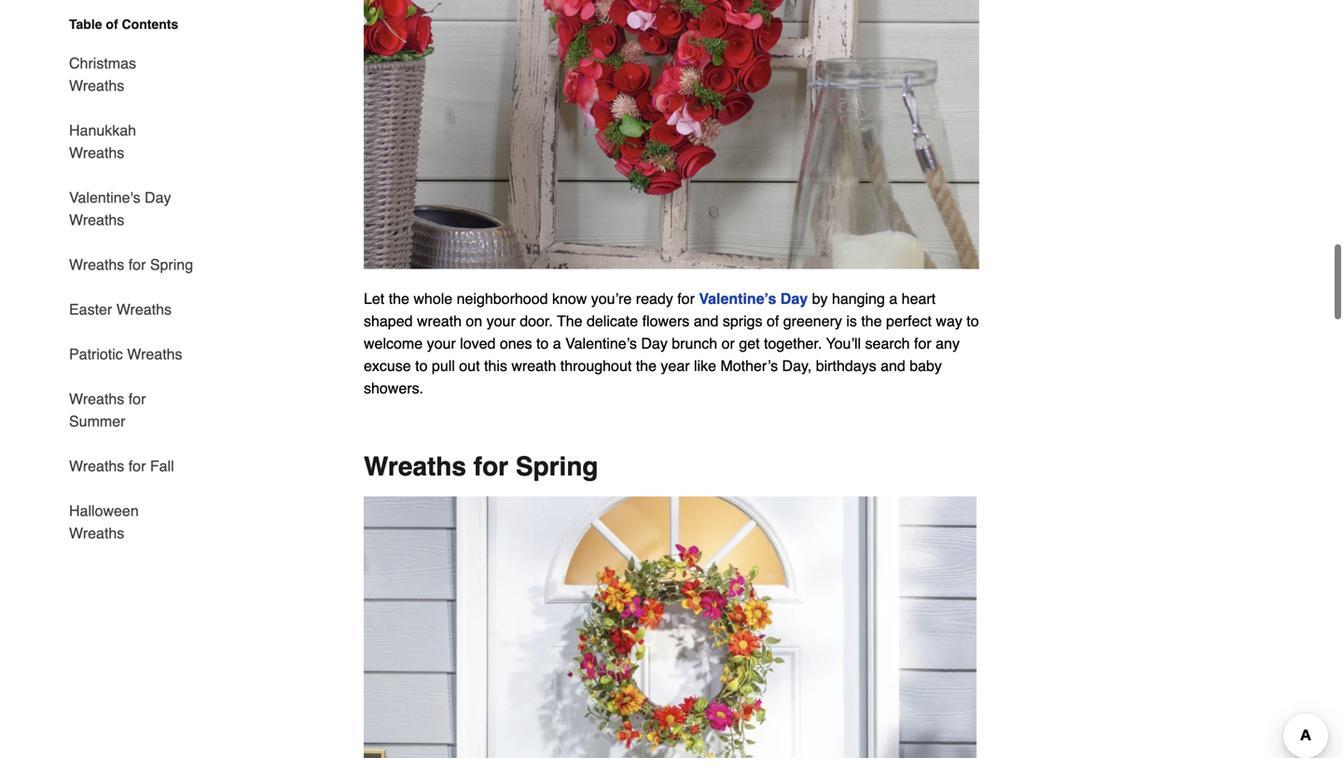 Task type: vqa. For each thing, say whether or not it's contained in the screenshot.
SPRING to the bottom
yes



Task type: locate. For each thing, give the bounding box(es) containing it.
valentine's
[[69, 189, 140, 206]]

wreaths down the 'christmas'
[[69, 77, 124, 94]]

neighborhood
[[457, 290, 548, 307]]

way
[[936, 312, 962, 330]]

to right way
[[967, 312, 979, 330]]

1 horizontal spatial wreaths for spring
[[364, 452, 598, 482]]

the right is
[[861, 312, 882, 330]]

fall
[[150, 457, 174, 475]]

by hanging a heart shaped wreath on your door. the delicate flowers and sprigs of greenery is the perfect way to welcome your loved ones to a valentine's day brunch or get together. you'll search for any excuse to pull out this wreath throughout the year like mother's day, birthdays and baby showers.
[[364, 290, 979, 397]]

of
[[106, 17, 118, 32], [767, 312, 779, 330]]

valentine's
[[699, 290, 776, 307], [565, 335, 637, 352]]

wreath with orange, yellow and pink flowers and green leaves hanging on the front door. image
[[364, 497, 979, 758]]

wreaths for spring
[[69, 256, 193, 273], [364, 452, 598, 482]]

0 vertical spatial wreath
[[417, 312, 462, 330]]

1 vertical spatial spring
[[516, 452, 598, 482]]

valentine's inside by hanging a heart shaped wreath on your door. the delicate flowers and sprigs of greenery is the perfect way to welcome your loved ones to a valentine's day brunch or get together. you'll search for any excuse to pull out this wreath throughout the year like mother's day, birthdays and baby showers.
[[565, 335, 637, 352]]

hanukkah wreaths
[[69, 122, 136, 161]]

perfect
[[886, 312, 932, 330]]

of down valentine's day link
[[767, 312, 779, 330]]

1 vertical spatial valentine's
[[565, 335, 637, 352]]

your up the pull at left top
[[427, 335, 456, 352]]

and
[[694, 312, 719, 330], [881, 357, 905, 374]]

1 vertical spatial of
[[767, 312, 779, 330]]

day left by
[[780, 290, 808, 307]]

0 vertical spatial of
[[106, 17, 118, 32]]

christmas wreaths
[[69, 55, 136, 94]]

day
[[145, 189, 171, 206], [780, 290, 808, 307], [641, 335, 668, 352]]

spring
[[150, 256, 193, 273], [516, 452, 598, 482]]

0 vertical spatial spring
[[150, 256, 193, 273]]

1 horizontal spatial your
[[487, 312, 516, 330]]

welcome
[[364, 335, 423, 352]]

1 vertical spatial day
[[780, 290, 808, 307]]

or
[[722, 335, 735, 352]]

0 vertical spatial day
[[145, 189, 171, 206]]

hanukkah
[[69, 122, 136, 139]]

0 vertical spatial wreaths for spring
[[69, 256, 193, 273]]

your down 'neighborhood'
[[487, 312, 516, 330]]

of right 'table'
[[106, 17, 118, 32]]

of inside by hanging a heart shaped wreath on your door. the delicate flowers and sprigs of greenery is the perfect way to welcome your loved ones to a valentine's day brunch or get together. you'll search for any excuse to pull out this wreath throughout the year like mother's day, birthdays and baby showers.
[[767, 312, 779, 330]]

0 horizontal spatial the
[[389, 290, 409, 307]]

for inside by hanging a heart shaped wreath on your door. the delicate flowers and sprigs of greenery is the perfect way to welcome your loved ones to a valentine's day brunch or get together. you'll search for any excuse to pull out this wreath throughout the year like mother's day, birthdays and baby showers.
[[914, 335, 931, 352]]

for inside wreaths for summer
[[128, 390, 146, 408]]

0 horizontal spatial wreaths for spring
[[69, 256, 193, 273]]

wreaths
[[69, 77, 124, 94], [69, 144, 124, 161], [69, 211, 124, 229], [69, 256, 124, 273], [116, 301, 172, 318], [127, 346, 182, 363], [69, 390, 124, 408], [364, 452, 466, 482], [69, 457, 124, 475], [69, 525, 124, 542]]

and down search
[[881, 357, 905, 374]]

1 vertical spatial to
[[536, 335, 549, 352]]

this
[[484, 357, 507, 374]]

0 horizontal spatial valentine's
[[565, 335, 637, 352]]

wreath down ones
[[511, 357, 556, 374]]

1 horizontal spatial to
[[536, 335, 549, 352]]

halloween
[[69, 502, 139, 520]]

like
[[694, 357, 716, 374]]

wreaths for summer
[[69, 390, 146, 430]]

valentine's up throughout
[[565, 335, 637, 352]]

excuse
[[364, 357, 411, 374]]

year
[[661, 357, 690, 374]]

2 horizontal spatial the
[[861, 312, 882, 330]]

your
[[487, 312, 516, 330], [427, 335, 456, 352]]

0 vertical spatial and
[[694, 312, 719, 330]]

table of contents
[[69, 17, 178, 32]]

wreath down whole
[[417, 312, 462, 330]]

out
[[459, 357, 480, 374]]

1 vertical spatial and
[[881, 357, 905, 374]]

on
[[466, 312, 482, 330]]

the up shaped
[[389, 290, 409, 307]]

and up brunch
[[694, 312, 719, 330]]

to
[[967, 312, 979, 330], [536, 335, 549, 352], [415, 357, 428, 374]]

day inside by hanging a heart shaped wreath on your door. the delicate flowers and sprigs of greenery is the perfect way to welcome your loved ones to a valentine's day brunch or get together. you'll search for any excuse to pull out this wreath throughout the year like mother's day, birthdays and baby showers.
[[641, 335, 668, 352]]

1 vertical spatial a
[[553, 335, 561, 352]]

hanging
[[832, 290, 885, 307]]

the
[[389, 290, 409, 307], [861, 312, 882, 330], [636, 357, 657, 374]]

mother's
[[720, 357, 778, 374]]

door.
[[520, 312, 553, 330]]

1 horizontal spatial spring
[[516, 452, 598, 482]]

wreaths down halloween
[[69, 525, 124, 542]]

wreaths down hanukkah in the top left of the page
[[69, 144, 124, 161]]

1 vertical spatial your
[[427, 335, 456, 352]]

0 horizontal spatial and
[[694, 312, 719, 330]]

you're
[[591, 290, 632, 307]]

the
[[557, 312, 583, 330]]

1 horizontal spatial of
[[767, 312, 779, 330]]

heart-shaped wreath made up of pink and red flowers hanging on a window frame. image
[[364, 0, 979, 269]]

know
[[552, 290, 587, 307]]

day down flowers
[[641, 335, 668, 352]]

1 horizontal spatial day
[[641, 335, 668, 352]]

1 vertical spatial wreath
[[511, 357, 556, 374]]

a
[[889, 290, 897, 307], [553, 335, 561, 352]]

0 horizontal spatial a
[[553, 335, 561, 352]]

wreath
[[417, 312, 462, 330], [511, 357, 556, 374]]

spring inside table of contents element
[[150, 256, 193, 273]]

wreaths up summer
[[69, 390, 124, 408]]

wreaths down showers.
[[364, 452, 466, 482]]

2 horizontal spatial to
[[967, 312, 979, 330]]

2 vertical spatial the
[[636, 357, 657, 374]]

0 horizontal spatial your
[[427, 335, 456, 352]]

heart
[[902, 290, 936, 307]]

1 horizontal spatial the
[[636, 357, 657, 374]]

0 vertical spatial valentine's
[[699, 290, 776, 307]]

0 vertical spatial the
[[389, 290, 409, 307]]

a down the
[[553, 335, 561, 352]]

christmas
[[69, 55, 136, 72]]

1 horizontal spatial valentine's
[[699, 290, 776, 307]]

wreaths inside hanukkah wreaths
[[69, 144, 124, 161]]

1 vertical spatial the
[[861, 312, 882, 330]]

for
[[128, 256, 146, 273], [677, 290, 695, 307], [914, 335, 931, 352], [128, 390, 146, 408], [474, 452, 508, 482], [128, 457, 146, 475]]

0 vertical spatial a
[[889, 290, 897, 307]]

a left heart
[[889, 290, 897, 307]]

1 vertical spatial wreaths for spring
[[364, 452, 598, 482]]

the left year
[[636, 357, 657, 374]]

0 horizontal spatial spring
[[150, 256, 193, 273]]

easter wreaths link
[[69, 287, 172, 332]]

to left the pull at left top
[[415, 357, 428, 374]]

valentine's day wreaths link
[[69, 175, 194, 242]]

2 vertical spatial day
[[641, 335, 668, 352]]

by
[[812, 290, 828, 307]]

day right the 'valentine's'
[[145, 189, 171, 206]]

2 vertical spatial to
[[415, 357, 428, 374]]

valentine's up sprigs
[[699, 290, 776, 307]]

wreaths down the 'valentine's'
[[69, 211, 124, 229]]

0 horizontal spatial day
[[145, 189, 171, 206]]

to down door.
[[536, 335, 549, 352]]

day,
[[782, 357, 812, 374]]

wreaths inside the christmas wreaths
[[69, 77, 124, 94]]



Task type: describe. For each thing, give the bounding box(es) containing it.
wreaths down easter wreaths link
[[127, 346, 182, 363]]

birthdays
[[816, 357, 876, 374]]

easter
[[69, 301, 112, 318]]

wreaths for spring link
[[69, 242, 193, 287]]

contents
[[122, 17, 178, 32]]

day inside valentine's day wreaths
[[145, 189, 171, 206]]

any
[[936, 335, 960, 352]]

showers.
[[364, 380, 423, 397]]

halloween wreaths
[[69, 502, 139, 542]]

halloween wreaths link
[[69, 489, 194, 545]]

wreaths down wreaths for spring link
[[116, 301, 172, 318]]

loved
[[460, 335, 496, 352]]

easter wreaths
[[69, 301, 172, 318]]

flowers
[[642, 312, 689, 330]]

2 horizontal spatial day
[[780, 290, 808, 307]]

valentine's day wreaths
[[69, 189, 171, 229]]

1 horizontal spatial wreath
[[511, 357, 556, 374]]

brunch
[[672, 335, 717, 352]]

0 horizontal spatial to
[[415, 357, 428, 374]]

1 horizontal spatial a
[[889, 290, 897, 307]]

0 vertical spatial to
[[967, 312, 979, 330]]

wreaths for fall link
[[69, 444, 174, 489]]

valentine's day link
[[699, 290, 808, 307]]

patriotic wreaths link
[[69, 332, 182, 377]]

wreaths inside the halloween wreaths
[[69, 525, 124, 542]]

wreaths inside wreaths for summer
[[69, 390, 124, 408]]

ones
[[500, 335, 532, 352]]

summer
[[69, 413, 125, 430]]

christmas wreaths link
[[69, 41, 194, 108]]

shaped
[[364, 312, 413, 330]]

patriotic
[[69, 346, 123, 363]]

let
[[364, 290, 384, 307]]

pull
[[432, 357, 455, 374]]

baby
[[910, 357, 942, 374]]

wreaths for summer link
[[69, 377, 194, 444]]

get
[[739, 335, 760, 352]]

wreaths down summer
[[69, 457, 124, 475]]

wreaths up easter
[[69, 256, 124, 273]]

1 horizontal spatial and
[[881, 357, 905, 374]]

greenery
[[783, 312, 842, 330]]

let the whole neighborhood know you're ready for valentine's day
[[364, 290, 808, 307]]

wreaths inside valentine's day wreaths
[[69, 211, 124, 229]]

sprigs
[[723, 312, 762, 330]]

together.
[[764, 335, 822, 352]]

wreaths for spring inside table of contents element
[[69, 256, 193, 273]]

table
[[69, 17, 102, 32]]

hanukkah wreaths link
[[69, 108, 194, 175]]

0 vertical spatial your
[[487, 312, 516, 330]]

is
[[846, 312, 857, 330]]

you'll
[[826, 335, 861, 352]]

0 horizontal spatial wreath
[[417, 312, 462, 330]]

whole
[[414, 290, 453, 307]]

wreaths for fall
[[69, 457, 174, 475]]

patriotic wreaths
[[69, 346, 182, 363]]

search
[[865, 335, 910, 352]]

ready
[[636, 290, 673, 307]]

delicate
[[587, 312, 638, 330]]

throughout
[[560, 357, 632, 374]]

0 horizontal spatial of
[[106, 17, 118, 32]]

table of contents element
[[54, 15, 194, 545]]



